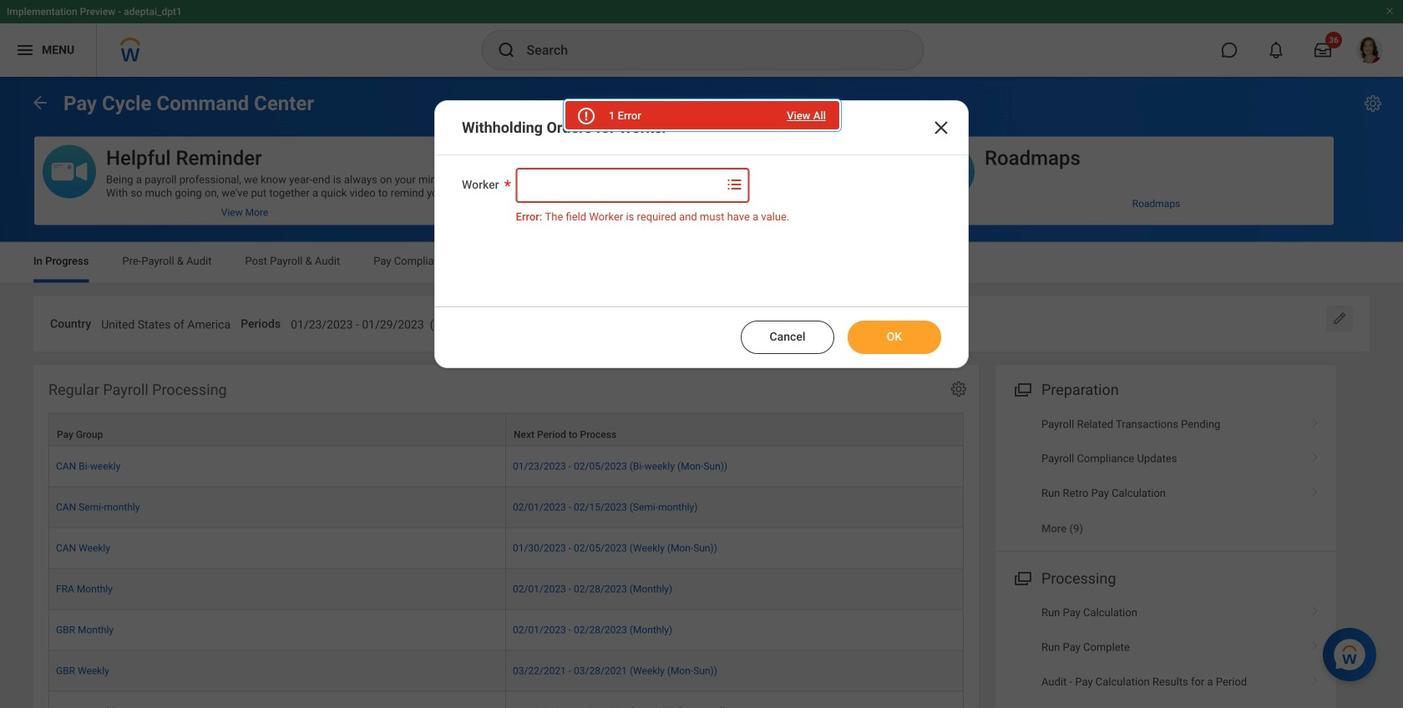 Task type: locate. For each thing, give the bounding box(es) containing it.
0 vertical spatial chevron right image
[[1305, 447, 1327, 463]]

dialog
[[434, 100, 969, 368]]

0 vertical spatial list
[[996, 407, 1337, 546]]

4 chevron right image from the top
[[1305, 670, 1327, 687]]

chevron right image
[[1305, 412, 1327, 429], [1305, 601, 1327, 617], [1305, 635, 1327, 652], [1305, 670, 1327, 687]]

1 vertical spatial list
[[996, 596, 1337, 709]]

list for 2nd menu group icon from the bottom of the page
[[996, 407, 1337, 546]]

list
[[996, 407, 1337, 546], [996, 596, 1337, 709]]

None text field
[[101, 308, 231, 337], [291, 308, 532, 337], [769, 308, 924, 337], [101, 308, 231, 337], [291, 308, 532, 337], [769, 308, 924, 337]]

configure this page image
[[1364, 94, 1384, 114]]

row
[[48, 413, 964, 446], [48, 446, 964, 487], [48, 487, 964, 528], [48, 528, 964, 569], [48, 569, 964, 610], [48, 610, 964, 651], [48, 651, 964, 692], [48, 692, 964, 709]]

2 row from the top
[[48, 446, 964, 487]]

menu group image
[[1011, 378, 1034, 400], [1011, 566, 1034, 589]]

1 list from the top
[[996, 407, 1337, 546]]

banner
[[0, 0, 1404, 77]]

2 chevron right image from the top
[[1305, 481, 1327, 498]]

7 row from the top
[[48, 651, 964, 692]]

3 chevron right image from the top
[[1305, 635, 1327, 652]]

1 vertical spatial menu group image
[[1011, 566, 1034, 589]]

2 menu group image from the top
[[1011, 566, 1034, 589]]

0 vertical spatial menu group image
[[1011, 378, 1034, 400]]

chevron right image
[[1305, 447, 1327, 463], [1305, 481, 1327, 498]]

Search field
[[518, 170, 723, 201]]

3 row from the top
[[48, 487, 964, 528]]

notifications large image
[[1268, 42, 1285, 58]]

5 row from the top
[[48, 569, 964, 610]]

2 chevron right image from the top
[[1305, 601, 1327, 617]]

main content
[[0, 77, 1404, 709]]

1 row from the top
[[48, 413, 964, 446]]

1 vertical spatial chevron right image
[[1305, 481, 1327, 498]]

x image
[[932, 118, 952, 138]]

exclamation image
[[580, 110, 592, 123]]

2 list from the top
[[996, 596, 1337, 709]]

tab list
[[17, 243, 1387, 283]]



Task type: describe. For each thing, give the bounding box(es) containing it.
6 row from the top
[[48, 610, 964, 651]]

8 row from the top
[[48, 692, 964, 709]]

1 menu group image from the top
[[1011, 378, 1034, 400]]

prompts image
[[725, 175, 745, 195]]

profile logan mcneil element
[[1347, 32, 1394, 69]]

1 chevron right image from the top
[[1305, 447, 1327, 463]]

inbox large image
[[1315, 42, 1332, 58]]

4 row from the top
[[48, 528, 964, 569]]

search image
[[497, 40, 517, 60]]

list for 1st menu group icon from the bottom of the page
[[996, 596, 1337, 709]]

previous page image
[[30, 93, 50, 113]]

regular payroll processing element
[[33, 365, 979, 709]]

1 chevron right image from the top
[[1305, 412, 1327, 429]]

close environment banner image
[[1385, 6, 1395, 16]]

edit image
[[1332, 310, 1349, 327]]



Task type: vqa. For each thing, say whether or not it's contained in the screenshot.
the Profile Logan McNeil Image
no



